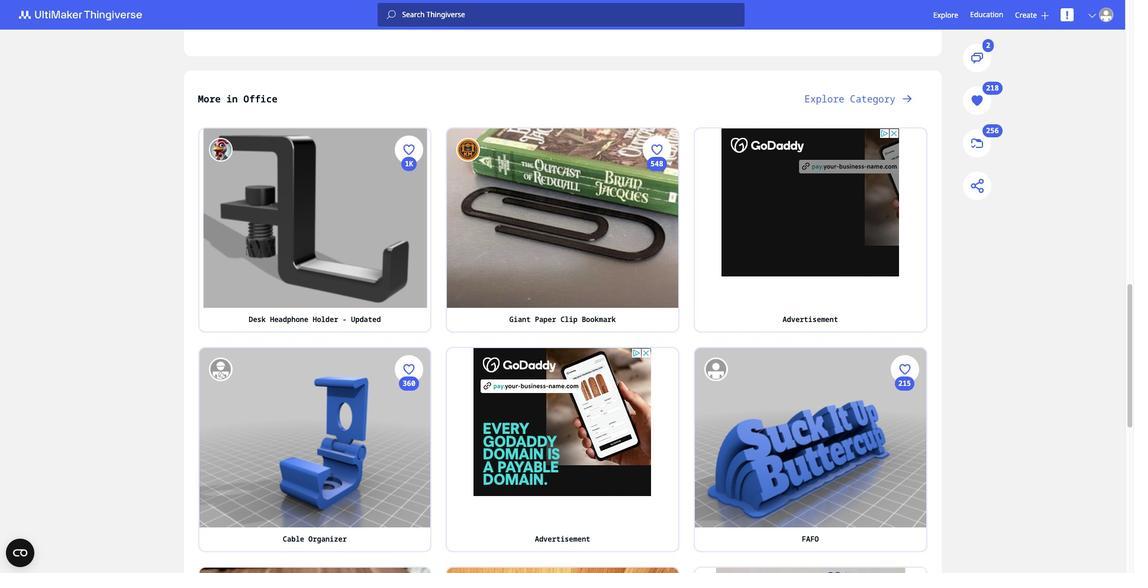 Task type: vqa. For each thing, say whether or not it's contained in the screenshot.


Task type: locate. For each thing, give the bounding box(es) containing it.
1 0 from the left
[[407, 508, 411, 518]]

in
[[227, 92, 238, 105]]

105
[[899, 443, 912, 453]]

2 mb
[[375, 0, 394, 11]]

9
[[407, 288, 411, 298]]

more in office
[[198, 92, 278, 105]]

1 vertical spatial advertisement element
[[474, 348, 652, 496]]

thumbnail representing desk organizer image
[[199, 568, 431, 573]]

giant paper clip bookmark link
[[447, 308, 679, 332]]

1 vertical spatial explore
[[805, 92, 845, 105]]

1 horizontal spatial advertisement element
[[722, 129, 900, 277]]

0 horizontal spatial explore
[[805, 92, 845, 105]]

avatar image for 269
[[457, 138, 480, 162]]

education link
[[971, 8, 1004, 21]]

-
[[343, 314, 347, 324]]

more
[[198, 92, 221, 105]]

explore for explore category
[[805, 92, 845, 105]]

2
[[375, 0, 379, 11], [987, 41, 991, 51]]

2016
[[433, 0, 452, 11]]

2 down education link
[[987, 41, 991, 51]]

fafo
[[802, 534, 819, 544]]

2k
[[466, 0, 476, 11]]

thumbnail representing laptop under desk mount image
[[447, 568, 679, 573]]

0 horizontal spatial 0
[[407, 508, 411, 518]]

360
[[403, 378, 416, 388]]

0 horizontal spatial 2
[[375, 0, 379, 11]]

4
[[655, 288, 659, 298]]

avatar image
[[1100, 8, 1114, 22], [209, 138, 232, 162], [457, 138, 480, 162], [209, 358, 232, 381], [705, 358, 728, 381]]

1 horizontal spatial 0
[[903, 508, 907, 518]]

headphone
[[270, 314, 309, 324]]

1 horizontal spatial explore
[[934, 10, 959, 20]]

13-
[[421, 0, 433, 11]]

0 vertical spatial 2
[[375, 0, 379, 11]]

giant
[[510, 314, 531, 324]]

create
[[1016, 10, 1038, 20]]

thumbnail representing cable organizer image
[[199, 348, 431, 528]]

0 horizontal spatial advertisement element
[[474, 348, 652, 496]]

desk headphone holder - updated link
[[199, 308, 431, 332]]

advertisement
[[783, 314, 839, 324], [535, 534, 591, 544]]

search control image
[[387, 10, 396, 20]]

cable
[[283, 534, 304, 544]]

explore category link
[[791, 85, 928, 113]]

advertisement element
[[722, 129, 900, 277], [474, 348, 652, 496]]

paper
[[535, 314, 556, 324]]

2 0 from the left
[[903, 508, 907, 518]]

0 horizontal spatial advertisement
[[535, 534, 591, 544]]

explore left category
[[805, 92, 845, 105]]

2 left mb
[[375, 0, 379, 11]]

explore
[[934, 10, 959, 20], [805, 92, 845, 105]]

0 vertical spatial advertisement
[[783, 314, 839, 324]]

1 horizontal spatial 2
[[987, 41, 991, 51]]

0
[[407, 508, 411, 518], [903, 508, 907, 518]]

0 vertical spatial advertisement element
[[722, 129, 900, 277]]

explore category
[[805, 92, 896, 105]]

548
[[651, 159, 664, 169]]

0 vertical spatial explore
[[934, 10, 959, 20]]

1 vertical spatial 2
[[987, 41, 991, 51]]

218
[[987, 83, 999, 93]]

office
[[244, 92, 278, 105]]

create button
[[1016, 10, 1049, 20]]

mb
[[381, 0, 394, 11]]

explore left education link
[[934, 10, 959, 20]]



Task type: describe. For each thing, give the bounding box(es) containing it.
category
[[850, 92, 896, 105]]

organizer
[[309, 534, 347, 544]]

2 for 2 mb
[[375, 0, 379, 11]]

0 for 183
[[407, 508, 411, 518]]

thumbnail representing desk headphone holder - updated image
[[199, 129, 431, 308]]

fafo link
[[695, 528, 926, 551]]

1k
[[405, 159, 414, 169]]

cable organizer link
[[199, 528, 431, 551]]

bookmark
[[582, 314, 616, 324]]

giant paper clip bookmark
[[510, 314, 616, 324]]

explore for explore "button"
[[934, 10, 959, 20]]

updated
[[351, 314, 381, 324]]

desk
[[249, 314, 266, 324]]

01-13-2016
[[409, 0, 452, 11]]

!
[[1066, 8, 1069, 22]]

open widget image
[[6, 539, 34, 567]]

! link
[[1061, 8, 1074, 22]]

01-
[[409, 0, 421, 11]]

1 vertical spatial advertisement
[[535, 534, 591, 544]]

0 for 105
[[903, 508, 907, 518]]

avatar image for 105
[[705, 358, 728, 381]]

desk headphone holder - updated
[[249, 314, 381, 324]]

clip
[[561, 314, 578, 324]]

1 horizontal spatial advertisement
[[783, 314, 839, 324]]

holder
[[313, 314, 338, 324]]

education
[[971, 9, 1004, 20]]

makerbot logo image
[[12, 8, 156, 22]]

explore button
[[934, 10, 959, 20]]

thumbnail representing rubber stamp with replaceable base (pla+tpu) - stempel mit austauschbarem unterteil (pla+tpu) image
[[695, 568, 926, 573]]

256
[[987, 126, 999, 136]]

2 for 2
[[987, 41, 991, 51]]

cable organizer
[[283, 534, 347, 544]]

plusicon image
[[1042, 12, 1049, 19]]

Search Thingiverse text field
[[396, 10, 745, 20]]

215
[[899, 378, 912, 388]]

183
[[403, 443, 416, 453]]

269
[[651, 224, 664, 234]]

thumbnail representing giant paper clip bookmark image
[[447, 129, 679, 308]]

avatar image for 183
[[209, 358, 232, 381]]

thumbnail representing fafo image
[[695, 348, 926, 528]]



